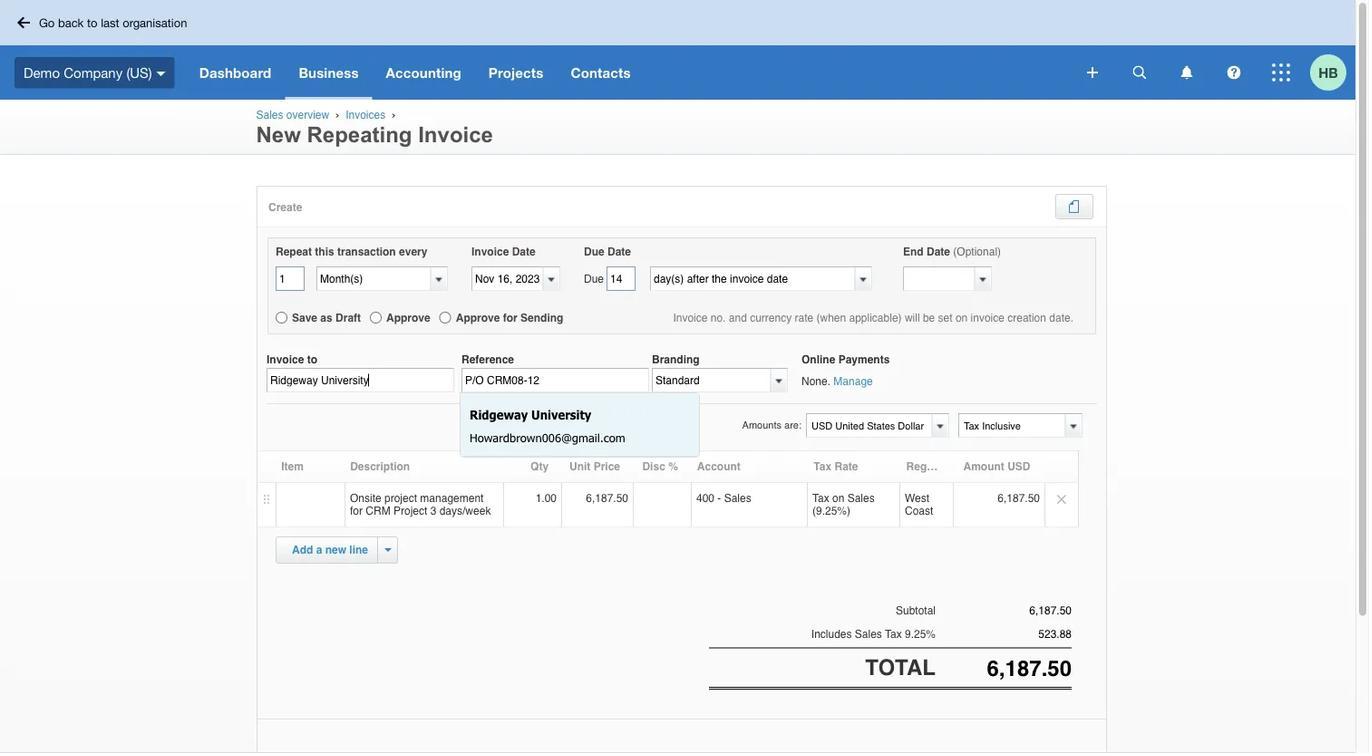 Task type: locate. For each thing, give the bounding box(es) containing it.
for left "crm"
[[350, 505, 363, 518]]

0 horizontal spatial to
[[87, 15, 98, 29]]

navigation
[[186, 45, 1075, 100]]

0 horizontal spatial on
[[833, 492, 845, 505]]

invoice up 'invoice                                                                date' "text field"
[[472, 245, 509, 258]]

qty
[[531, 461, 549, 473]]

due
[[584, 245, 605, 258], [584, 273, 604, 285]]

tax inside tax on sales (9.25%)
[[813, 492, 830, 505]]

sales down rate
[[848, 492, 875, 505]]

save as draft
[[292, 312, 361, 324]]

on right set
[[956, 312, 968, 324]]

on
[[956, 312, 968, 324], [833, 492, 845, 505]]

3 date from the left
[[927, 245, 950, 258]]

tax
[[814, 461, 832, 473], [813, 492, 830, 505], [885, 628, 902, 641]]

unit price
[[570, 461, 620, 473]]

› left invoices link at the top of the page
[[336, 109, 339, 121]]

accounting button
[[372, 45, 475, 100]]

go back to last organisation link
[[11, 8, 198, 37]]

sales overview link
[[256, 109, 329, 122]]

1 approve from the left
[[386, 312, 431, 324]]

none. manage
[[802, 376, 873, 388]]

contacts
[[571, 64, 631, 81]]

accounting
[[386, 64, 461, 81]]

approve for approve for sending
[[456, 312, 500, 324]]

due left due date text box at the left top
[[584, 273, 604, 285]]

svg image
[[17, 17, 30, 29], [1272, 63, 1291, 82], [1181, 66, 1193, 79], [1227, 66, 1241, 79], [1087, 67, 1098, 78], [157, 71, 166, 76]]

save
[[292, 312, 317, 324]]

ridgeway
[[470, 408, 528, 422]]

date for due
[[608, 245, 631, 258]]

1 horizontal spatial for
[[503, 312, 518, 324]]

date up due date text box at the left top
[[608, 245, 631, 258]]

1 horizontal spatial 6,187.50
[[998, 492, 1040, 505]]

approve for approve
[[386, 312, 431, 324]]

2 approve from the left
[[456, 312, 500, 324]]

go
[[39, 15, 55, 29]]

date right end
[[927, 245, 950, 258]]

approve right "approve" option
[[386, 312, 431, 324]]

0 horizontal spatial 6,187.50
[[586, 492, 628, 505]]

invoice for invoice no.                                                            and currency rate (when applicable)                                                          will be set on invoice creation date.
[[673, 312, 708, 324]]

end date (optional)
[[903, 245, 1001, 258]]

date for end
[[927, 245, 950, 258]]

repeat this transaction every
[[276, 245, 428, 258]]

navigation containing dashboard
[[186, 45, 1075, 100]]

approve right approve for sending 'radio'
[[456, 312, 500, 324]]

west
[[905, 492, 930, 505]]

to down save
[[307, 353, 317, 366]]

1.00
[[536, 492, 557, 505]]

1 horizontal spatial date
[[608, 245, 631, 258]]

0 horizontal spatial for
[[350, 505, 363, 518]]

svg image inside demo company (us) "popup button"
[[157, 71, 166, 76]]

›
[[336, 109, 339, 121], [392, 109, 396, 121]]

item
[[281, 461, 304, 473]]

date
[[512, 245, 536, 258], [608, 245, 631, 258], [927, 245, 950, 258]]

includes
[[811, 628, 852, 641]]

usd
[[1008, 461, 1031, 473]]

demo
[[24, 65, 60, 80]]

overview
[[286, 109, 329, 122]]

projects button
[[475, 45, 557, 100]]

set
[[938, 312, 953, 324]]

includes sales tax 9.25%
[[811, 628, 936, 641]]

1 horizontal spatial ›
[[392, 109, 396, 121]]

0 vertical spatial due
[[584, 245, 605, 258]]

2 vertical spatial tax
[[885, 628, 902, 641]]

0 vertical spatial tax
[[814, 461, 832, 473]]

1 vertical spatial for
[[350, 505, 363, 518]]

applicable)
[[849, 312, 902, 324]]

new
[[325, 544, 346, 557]]

delete line item image
[[1046, 483, 1078, 516]]

for
[[503, 312, 518, 324], [350, 505, 363, 518]]

date up 'invoice                                                                date' "text field"
[[512, 245, 536, 258]]

days/week
[[440, 505, 491, 518]]

amount usd
[[964, 461, 1031, 473]]

on down tax rate
[[833, 492, 845, 505]]

0 horizontal spatial approve
[[386, 312, 431, 324]]

6,187.50 down usd
[[998, 492, 1040, 505]]

invoice down save as draft radio
[[267, 353, 304, 366]]

navigation inside banner
[[186, 45, 1075, 100]]

date.
[[1050, 312, 1074, 324]]

1 vertical spatial to
[[307, 353, 317, 366]]

unit
[[570, 461, 591, 473]]

invoice left the no.
[[673, 312, 708, 324]]

to left 'last'
[[87, 15, 98, 29]]

invoices link
[[346, 109, 386, 122]]

(when
[[817, 312, 846, 324]]

tax left "9.25%"
[[885, 628, 902, 641]]

project
[[385, 492, 417, 505]]

0 horizontal spatial date
[[512, 245, 536, 258]]

1 vertical spatial tax
[[813, 492, 830, 505]]

2 date from the left
[[608, 245, 631, 258]]

(optional)
[[953, 245, 1001, 258]]

due for due
[[584, 273, 604, 285]]

1 6,187.50 from the left
[[586, 492, 628, 505]]

none.
[[802, 376, 831, 388]]

due right the invoice                                                                date
[[584, 245, 605, 258]]

tax left rate
[[814, 461, 832, 473]]

dashboard
[[199, 64, 272, 81]]

amount
[[964, 461, 1005, 473]]

0 vertical spatial for
[[503, 312, 518, 324]]

1 horizontal spatial approve
[[456, 312, 500, 324]]

None text field
[[317, 268, 431, 290], [936, 629, 1072, 641], [317, 268, 431, 290], [936, 629, 1072, 641]]

tax for tax rate
[[814, 461, 832, 473]]

sales
[[256, 109, 283, 122], [724, 492, 752, 505], [848, 492, 875, 505], [855, 628, 882, 641]]

line
[[349, 544, 368, 557]]

1 horizontal spatial to
[[307, 353, 317, 366]]

to
[[87, 15, 98, 29], [307, 353, 317, 366]]

project
[[394, 505, 427, 518]]

sending
[[521, 312, 564, 324]]

approve for sending
[[456, 312, 564, 324]]

banner
[[0, 0, 1356, 100]]

tax for tax on sales (9.25%)
[[813, 492, 830, 505]]

0 horizontal spatial ›
[[336, 109, 339, 121]]

invoice down accounting popup button
[[418, 123, 493, 147]]

-
[[718, 492, 721, 505]]

disc %
[[642, 461, 678, 473]]

sales up "new"
[[256, 109, 283, 122]]

last
[[101, 15, 119, 29]]

1 date from the left
[[512, 245, 536, 258]]

1 vertical spatial on
[[833, 492, 845, 505]]

demo company (us) button
[[0, 45, 186, 100]]

tax down tax rate
[[813, 492, 830, 505]]

0 vertical spatial to
[[87, 15, 98, 29]]

onsite
[[350, 492, 382, 505]]

go back to last organisation
[[39, 15, 187, 29]]

Save as Draft radio
[[276, 312, 287, 324]]

dashboard link
[[186, 45, 285, 100]]

None text field
[[276, 267, 305, 291], [651, 268, 855, 290], [904, 268, 975, 290], [267, 368, 454, 393], [653, 369, 771, 392], [807, 414, 930, 437], [959, 414, 1081, 437], [936, 605, 1072, 618], [936, 656, 1072, 681], [276, 267, 305, 291], [651, 268, 855, 290], [904, 268, 975, 290], [267, 368, 454, 393], [653, 369, 771, 392], [807, 414, 930, 437], [959, 414, 1081, 437], [936, 605, 1072, 618], [936, 656, 1072, 681]]

invoice
[[418, 123, 493, 147], [472, 245, 509, 258], [673, 312, 708, 324], [267, 353, 304, 366]]

reference
[[462, 353, 514, 366]]

invoice inside the sales overview › invoices › new repeating invoice
[[418, 123, 493, 147]]

sales overview › invoices › new repeating invoice
[[256, 109, 493, 147]]

Reference text field
[[462, 368, 649, 393]]

invoice no.                                                            and currency rate (when applicable)                                                          will be set on invoice creation date.
[[673, 312, 1074, 324]]

rate
[[795, 312, 814, 324]]

2 horizontal spatial date
[[927, 245, 950, 258]]

2 due from the top
[[584, 273, 604, 285]]

1 horizontal spatial on
[[956, 312, 968, 324]]

› right invoices link at the top of the page
[[392, 109, 396, 121]]

6,187.50 down price
[[586, 492, 628, 505]]

1 vertical spatial due
[[584, 273, 604, 285]]

1 due from the top
[[584, 245, 605, 258]]

management
[[420, 492, 484, 505]]

for left sending
[[503, 312, 518, 324]]



Task type: describe. For each thing, give the bounding box(es) containing it.
manage link
[[834, 376, 873, 388]]

add a new line
[[292, 544, 368, 557]]

2 › from the left
[[392, 109, 396, 121]]

payments
[[839, 353, 890, 366]]

every
[[399, 245, 428, 258]]

creation
[[1008, 312, 1047, 324]]

business button
[[285, 45, 372, 100]]

branding
[[652, 353, 700, 366]]

will
[[905, 312, 920, 324]]

disc
[[642, 461, 665, 473]]

rate
[[835, 461, 858, 473]]

end
[[903, 245, 924, 258]]

ridgeway university howardbrown006@gmail.com
[[470, 408, 625, 444]]

region
[[907, 461, 943, 473]]

online
[[802, 353, 836, 366]]

400
[[696, 492, 715, 505]]

price
[[594, 461, 620, 473]]

manage
[[834, 376, 873, 388]]

400 - sales
[[696, 492, 752, 505]]

invoice                                                                date
[[472, 245, 536, 258]]

0 vertical spatial on
[[956, 312, 968, 324]]

(9.25%)
[[813, 505, 851, 518]]

transaction
[[337, 245, 396, 258]]

%
[[669, 461, 678, 473]]

invoices
[[346, 109, 386, 122]]

add a new line link
[[281, 538, 379, 563]]

amounts
[[742, 419, 782, 431]]

1 › from the left
[[336, 109, 339, 121]]

Invoice                                                                Date text field
[[472, 268, 543, 290]]

back
[[58, 15, 84, 29]]

9.25%
[[905, 628, 936, 641]]

contacts button
[[557, 45, 644, 100]]

more add line options... image
[[385, 549, 391, 552]]

svg image inside 'go back to last organisation' link
[[17, 17, 30, 29]]

add
[[292, 544, 313, 557]]

invoice for invoice                                                                date
[[472, 245, 509, 258]]

due date
[[584, 245, 631, 258]]

(us)
[[126, 65, 152, 80]]

this
[[315, 245, 334, 258]]

projects
[[489, 64, 544, 81]]

are:
[[785, 419, 802, 431]]

sales right 'includes'
[[855, 628, 882, 641]]

demo company (us)
[[24, 65, 152, 80]]

amounts are:
[[742, 419, 802, 431]]

Approve radio
[[370, 312, 382, 324]]

banner containing dashboard
[[0, 0, 1356, 100]]

Due Date text field
[[607, 267, 636, 291]]

a
[[316, 544, 322, 557]]

to inside banner
[[87, 15, 98, 29]]

hb button
[[1310, 45, 1356, 100]]

online payments
[[802, 353, 890, 366]]

invoice to
[[267, 353, 317, 366]]

sales right -
[[724, 492, 752, 505]]

be
[[923, 312, 935, 324]]

currency
[[750, 312, 792, 324]]

sales inside tax on sales (9.25%)
[[848, 492, 875, 505]]

hb
[[1319, 64, 1338, 81]]

tax rate
[[814, 461, 858, 473]]

and
[[729, 312, 747, 324]]

invoice
[[971, 312, 1005, 324]]

west coast
[[905, 492, 934, 518]]

new
[[256, 123, 301, 147]]

howardbrown006@gmail.com
[[470, 430, 625, 444]]

3
[[430, 505, 437, 518]]

organisation
[[123, 15, 187, 29]]

create
[[268, 201, 302, 214]]

description
[[350, 461, 410, 473]]

repeating
[[307, 123, 412, 147]]

subtotal
[[896, 604, 936, 617]]

sales inside the sales overview › invoices › new repeating invoice
[[256, 109, 283, 122]]

Approve for Sending radio
[[440, 312, 451, 324]]

due for due date
[[584, 245, 605, 258]]

repeat
[[276, 245, 312, 258]]

onsite project management for crm project 3 days/week
[[350, 492, 491, 518]]

account
[[697, 461, 741, 473]]

invoice for invoice to
[[267, 353, 304, 366]]

2 6,187.50 from the left
[[998, 492, 1040, 505]]

for inside onsite project management for crm project 3 days/week
[[350, 505, 363, 518]]

company
[[64, 65, 123, 80]]

coast
[[905, 505, 934, 518]]

date for invoice
[[512, 245, 536, 258]]

on inside tax on sales (9.25%)
[[833, 492, 845, 505]]

tax on sales (9.25%)
[[813, 492, 875, 518]]

no.
[[711, 312, 726, 324]]

svg image
[[1133, 66, 1147, 79]]

as
[[320, 312, 333, 324]]

total
[[865, 655, 936, 680]]



Task type: vqa. For each thing, say whether or not it's contained in the screenshot.
"Download" corresponding to Download template
no



